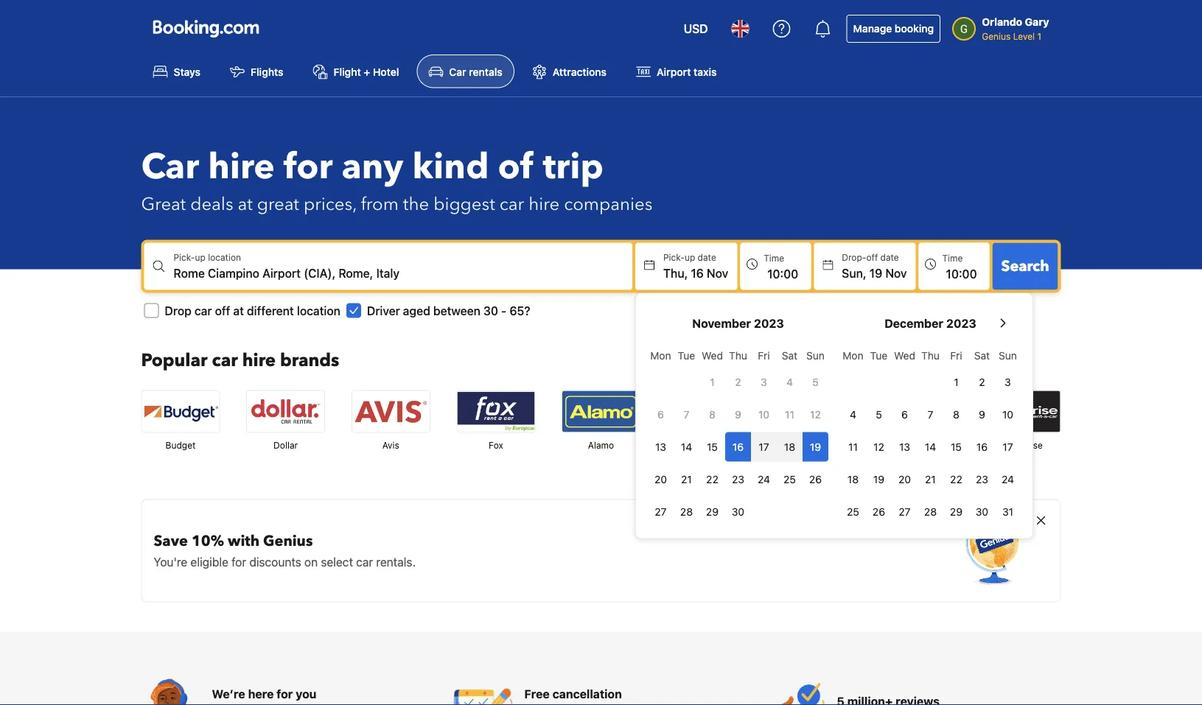 Task type: describe. For each thing, give the bounding box(es) containing it.
genius inside "save 10% with genius you're eligible for discounts on select car rentals."
[[263, 531, 313, 551]]

21 December 2023 checkbox
[[918, 465, 944, 494]]

companies
[[564, 192, 653, 217]]

8 December 2023 checkbox
[[944, 400, 970, 429]]

with
[[228, 531, 260, 551]]

16 inside the pick-up date thu, 16 nov
[[691, 266, 704, 280]]

13 for 13 december 2023 option
[[900, 441, 911, 453]]

free
[[525, 687, 550, 701]]

discounts
[[249, 555, 301, 569]]

here
[[248, 687, 274, 701]]

select
[[321, 555, 353, 569]]

attractions
[[553, 65, 607, 78]]

25 for 25 option on the right of page
[[784, 473, 796, 485]]

+
[[364, 65, 370, 78]]

save
[[154, 531, 188, 551]]

pick-up date thu, 16 nov
[[664, 252, 729, 280]]

26 November 2023 checkbox
[[803, 465, 829, 494]]

sixt
[[804, 440, 820, 451]]

20 November 2023 checkbox
[[648, 465, 674, 494]]

car right drop
[[195, 304, 212, 318]]

Pick-up location field
[[174, 264, 633, 282]]

11 for 11 option
[[785, 408, 795, 421]]

drop-
[[842, 252, 867, 263]]

26 December 2023 checkbox
[[866, 497, 892, 527]]

31
[[1003, 506, 1014, 518]]

24 November 2023 checkbox
[[751, 465, 777, 494]]

november 2023
[[693, 316, 784, 330]]

12 December 2023 checkbox
[[866, 432, 892, 462]]

you're
[[154, 555, 188, 569]]

thrifty
[[693, 440, 720, 451]]

4 for 4 "option"
[[850, 408, 857, 421]]

1 vertical spatial off
[[215, 304, 230, 318]]

taxis
[[694, 65, 717, 78]]

mon for december
[[843, 349, 864, 362]]

14 for the 14 december 2023 option
[[925, 441, 937, 453]]

popular car hire brands
[[141, 349, 340, 373]]

booking
[[895, 22, 934, 35]]

sun,
[[842, 266, 867, 280]]

tue for december
[[871, 349, 888, 362]]

12 for 12 december 2023 checkbox
[[874, 441, 885, 453]]

date for 19
[[881, 252, 899, 263]]

5 for 5 december 2023 option
[[876, 408, 882, 421]]

19 for 19 november 2023 checkbox
[[810, 441, 822, 453]]

2023 for december 2023
[[947, 316, 977, 330]]

manage
[[854, 22, 892, 35]]

pick- for pick-up location
[[174, 252, 195, 263]]

18 cell
[[777, 429, 803, 462]]

0 horizontal spatial 30
[[484, 304, 498, 318]]

car hire for any kind of trip great deals at great prices, from the biggest car hire companies
[[141, 143, 653, 217]]

save 10% with genius you're eligible for discounts on select car rentals.
[[154, 531, 416, 569]]

on
[[305, 555, 318, 569]]

8 November 2023 checkbox
[[700, 400, 726, 429]]

thrifty logo image
[[668, 391, 745, 432]]

23 for 23 december 2023 option
[[976, 473, 989, 485]]

7 December 2023 checkbox
[[918, 400, 944, 429]]

tue for november
[[678, 349, 696, 362]]

19 for 19 december 2023 option
[[874, 473, 885, 485]]

search button
[[993, 243, 1059, 290]]

1 December 2023 checkbox
[[944, 367, 970, 397]]

2 for november
[[735, 376, 742, 388]]

we're
[[212, 687, 245, 701]]

0 vertical spatial location
[[208, 252, 241, 263]]

9 for 9 november 2023 option
[[735, 408, 742, 421]]

4 December 2023 checkbox
[[841, 400, 866, 429]]

1 vertical spatial hire
[[529, 192, 560, 217]]

13 for "13 november 2023" option
[[656, 441, 667, 453]]

3 November 2023 checkbox
[[751, 367, 777, 397]]

17 for 17 november 2023 checkbox at the bottom of the page
[[759, 441, 770, 453]]

from
[[361, 192, 399, 217]]

flight + hotel link
[[301, 55, 411, 88]]

1 10 from the left
[[759, 408, 770, 421]]

car rentals
[[449, 65, 503, 78]]

fri for november
[[758, 349, 770, 362]]

5 December 2023 checkbox
[[866, 400, 892, 429]]

driver aged between 30 - 65?
[[367, 304, 531, 318]]

stays
[[174, 65, 201, 78]]

avis logo image
[[352, 391, 430, 432]]

15 for 15 checkbox
[[951, 441, 962, 453]]

18 November 2023 checkbox
[[777, 432, 803, 462]]

6 for 6 option
[[902, 408, 908, 421]]

20 for 20 option on the bottom of page
[[899, 473, 911, 485]]

orlando gary genius level 1
[[982, 16, 1050, 41]]

mon for november
[[651, 349, 671, 362]]

23 for 23 november 2023 checkbox
[[732, 473, 745, 485]]

27 for 27 november 2023 option
[[655, 506, 667, 518]]

date for 16
[[698, 252, 717, 263]]

fox logo image
[[457, 391, 535, 432]]

17 cell
[[751, 429, 777, 462]]

flight + hotel
[[334, 65, 399, 78]]

25 for 25 checkbox
[[847, 506, 860, 518]]

3 for november 2023
[[761, 376, 767, 388]]

alamo logo image
[[563, 391, 640, 432]]

brands
[[280, 349, 340, 373]]

search
[[1002, 256, 1050, 276]]

any
[[342, 143, 404, 191]]

2 December 2023 checkbox
[[970, 367, 995, 397]]

budget
[[166, 440, 196, 451]]

of
[[498, 143, 534, 191]]

24 December 2023 checkbox
[[995, 465, 1021, 494]]

13 November 2023 checkbox
[[648, 432, 674, 462]]

pick- for pick-up date thu, 16 nov
[[664, 252, 685, 263]]

29 for 29 december 2023 checkbox
[[950, 506, 963, 518]]

trip
[[543, 143, 604, 191]]

3 for december 2023
[[1005, 376, 1012, 388]]

19 cell
[[803, 429, 829, 462]]

15 December 2023 checkbox
[[944, 432, 970, 462]]

fri for december
[[951, 349, 963, 362]]

1 November 2023 checkbox
[[700, 367, 726, 397]]

7 for the '7' checkbox
[[928, 408, 934, 421]]

17 December 2023 checkbox
[[995, 432, 1021, 462]]

18 for 18 december 2023 checkbox
[[848, 473, 859, 485]]

nov for sun, 19 nov
[[886, 266, 907, 280]]

great
[[141, 192, 186, 217]]

booking.com online hotel reservations image
[[153, 20, 259, 38]]

free cancellation
[[525, 687, 622, 701]]

16 December 2023 checkbox
[[970, 432, 995, 462]]

27 for 27 option
[[899, 506, 911, 518]]

usd
[[684, 22, 708, 36]]

you
[[296, 687, 317, 701]]

pick-up location
[[174, 252, 241, 263]]

december 2023
[[885, 316, 977, 330]]

eligible
[[191, 555, 229, 569]]

flight
[[334, 65, 361, 78]]

14 December 2023 checkbox
[[918, 432, 944, 462]]

0 vertical spatial hire
[[208, 143, 275, 191]]

nov for thu, 16 nov
[[707, 266, 729, 280]]

23 December 2023 checkbox
[[970, 465, 995, 494]]

free cancellation image
[[454, 679, 513, 706]]

9 November 2023 checkbox
[[726, 400, 751, 429]]

11 December 2023 checkbox
[[841, 432, 866, 462]]

21 November 2023 checkbox
[[674, 465, 700, 494]]

the
[[403, 192, 429, 217]]

airport taxis
[[657, 65, 717, 78]]

stays link
[[141, 55, 212, 88]]

level
[[1014, 31, 1035, 41]]

4 November 2023 checkbox
[[777, 367, 803, 397]]

7 for 7 checkbox
[[684, 408, 690, 421]]

budget logo image
[[142, 391, 219, 432]]

16 for 16 november 2023 option
[[733, 441, 744, 453]]

1 vertical spatial at
[[233, 304, 244, 318]]

up for pick-up location
[[195, 252, 206, 263]]

11 for the 11 december 2023 option at bottom right
[[849, 441, 858, 453]]

drop car off at different location
[[165, 304, 341, 318]]

mon tue wed thu for november
[[651, 349, 748, 362]]

manage booking
[[854, 22, 934, 35]]

cancellation
[[553, 687, 622, 701]]

airport
[[657, 65, 691, 78]]

-
[[501, 304, 507, 318]]

orlando
[[982, 16, 1023, 28]]

aged
[[403, 304, 431, 318]]

22 December 2023 checkbox
[[944, 465, 970, 494]]

we're here for you image
[[141, 679, 200, 706]]

fox
[[489, 440, 504, 451]]

hotel
[[373, 65, 399, 78]]

5 for 5 option
[[813, 376, 819, 388]]



Task type: vqa. For each thing, say whether or not it's contained in the screenshot.
your for Take
no



Task type: locate. For each thing, give the bounding box(es) containing it.
10 left 11 option
[[759, 408, 770, 421]]

2 horizontal spatial 30
[[976, 506, 989, 518]]

1 horizontal spatial 2
[[980, 376, 986, 388]]

for down with
[[232, 555, 246, 569]]

1 pick- from the left
[[174, 252, 195, 263]]

biggest
[[434, 192, 495, 217]]

1 horizontal spatial 4
[[850, 408, 857, 421]]

deals
[[190, 192, 233, 217]]

2 27 from the left
[[899, 506, 911, 518]]

mon
[[651, 349, 671, 362], [843, 349, 864, 362]]

1 for november 2023
[[710, 376, 715, 388]]

16 inside option
[[733, 441, 744, 453]]

1 horizontal spatial 14
[[925, 441, 937, 453]]

0 horizontal spatial 11
[[785, 408, 795, 421]]

1 horizontal spatial 28
[[925, 506, 937, 518]]

1 8 from the left
[[709, 408, 716, 421]]

11 November 2023 checkbox
[[777, 400, 803, 429]]

4
[[787, 376, 793, 388], [850, 408, 857, 421]]

1 vertical spatial 11
[[849, 441, 858, 453]]

1 horizontal spatial sun
[[999, 349, 1018, 362]]

16 left 17 november 2023 checkbox at the bottom of the page
[[733, 441, 744, 453]]

0 horizontal spatial grid
[[648, 341, 829, 527]]

1 date from the left
[[698, 252, 717, 263]]

2 November 2023 checkbox
[[726, 367, 751, 397]]

for for hire
[[284, 143, 333, 191]]

3
[[761, 376, 767, 388], [1005, 376, 1012, 388]]

3 right 2 november 2023 checkbox
[[761, 376, 767, 388]]

5 million+ reviews image
[[767, 679, 826, 706]]

1 horizontal spatial 21
[[926, 473, 936, 485]]

0 horizontal spatial sat
[[782, 349, 798, 362]]

2 right 1 december 2023 checkbox at the bottom right of page
[[980, 376, 986, 388]]

24
[[758, 473, 771, 485], [1002, 473, 1015, 485]]

19 right the sun,
[[870, 266, 883, 280]]

sat for december 2023
[[975, 349, 990, 362]]

9 inside option
[[735, 408, 742, 421]]

1 3 from the left
[[761, 376, 767, 388]]

4 left 5 december 2023 option
[[850, 408, 857, 421]]

20 left 21 checkbox
[[655, 473, 667, 485]]

sun up 3 checkbox
[[999, 349, 1018, 362]]

2 date from the left
[[881, 252, 899, 263]]

genius up discounts
[[263, 531, 313, 551]]

usd button
[[675, 11, 717, 46]]

fri up 3 option
[[758, 349, 770, 362]]

1 sun from the left
[[807, 349, 825, 362]]

22 inside checkbox
[[951, 473, 963, 485]]

2 9 from the left
[[979, 408, 986, 421]]

18 left 19 december 2023 option
[[848, 473, 859, 485]]

7 right 6 option
[[928, 408, 934, 421]]

1
[[1038, 31, 1042, 41], [710, 376, 715, 388], [954, 376, 959, 388]]

1 horizontal spatial 15
[[951, 441, 962, 453]]

9 right the 8 checkbox
[[735, 408, 742, 421]]

2 29 from the left
[[950, 506, 963, 518]]

21 right 20 november 2023 checkbox
[[681, 473, 692, 485]]

1 horizontal spatial nov
[[886, 266, 907, 280]]

7 November 2023 checkbox
[[674, 400, 700, 429]]

2 vertical spatial 19
[[874, 473, 885, 485]]

1 9 from the left
[[735, 408, 742, 421]]

17 right 16 november 2023 option
[[759, 441, 770, 453]]

12 November 2023 checkbox
[[803, 400, 829, 429]]

flights
[[251, 65, 284, 78]]

car inside "save 10% with genius you're eligible for discounts on select car rentals."
[[356, 555, 373, 569]]

20 right 19 december 2023 option
[[899, 473, 911, 485]]

1 inside 'orlando gary genius level 1'
[[1038, 31, 1042, 41]]

23 November 2023 checkbox
[[726, 465, 751, 494]]

1 horizontal spatial 20
[[899, 473, 911, 485]]

2 8 from the left
[[954, 408, 960, 421]]

for inside "save 10% with genius you're eligible for discounts on select car rentals."
[[232, 555, 246, 569]]

dollar
[[274, 440, 298, 451]]

for left you
[[277, 687, 293, 701]]

2 mon from the left
[[843, 349, 864, 362]]

car right select
[[356, 555, 373, 569]]

4 right 3 option
[[787, 376, 793, 388]]

2 17 from the left
[[1003, 441, 1014, 453]]

5 right 4 checkbox
[[813, 376, 819, 388]]

0 horizontal spatial pick-
[[174, 252, 195, 263]]

26 left 27 option
[[873, 506, 886, 518]]

22 November 2023 checkbox
[[700, 465, 726, 494]]

6 left 7 checkbox
[[658, 408, 664, 421]]

9 for 9 december 2023 checkbox
[[979, 408, 986, 421]]

2 for december
[[980, 376, 986, 388]]

2 6 from the left
[[902, 408, 908, 421]]

28 for 28 december 2023 "option" at the right bottom of page
[[925, 506, 937, 518]]

6 November 2023 checkbox
[[648, 400, 674, 429]]

29 for 29 november 2023 checkbox
[[706, 506, 719, 518]]

kind
[[413, 143, 489, 191]]

26 inside option
[[810, 473, 822, 485]]

1 22 from the left
[[707, 473, 719, 485]]

11 right 10 option
[[785, 408, 795, 421]]

0 horizontal spatial 26
[[810, 473, 822, 485]]

8 right the '7' checkbox
[[954, 408, 960, 421]]

2 inside checkbox
[[735, 376, 742, 388]]

2 7 from the left
[[928, 408, 934, 421]]

hertz logo image
[[878, 391, 956, 432]]

30 November 2023 checkbox
[[726, 497, 751, 527]]

0 horizontal spatial 25
[[784, 473, 796, 485]]

28 inside '28 november 2023' "checkbox"
[[681, 506, 693, 518]]

grid for november
[[648, 341, 829, 527]]

1 horizontal spatial 12
[[874, 441, 885, 453]]

off inside drop-off date sun, 19 nov
[[867, 252, 878, 263]]

2 right the 1 checkbox
[[735, 376, 742, 388]]

0 vertical spatial off
[[867, 252, 878, 263]]

24 for 24 option at the right bottom of page
[[758, 473, 771, 485]]

15 for 15 november 2023 checkbox
[[707, 441, 718, 453]]

car inside car hire for any kind of trip great deals at great prices, from the biggest car hire companies
[[141, 143, 199, 191]]

3 right 2 december 2023 option
[[1005, 376, 1012, 388]]

mon up 6 november 2023 option
[[651, 349, 671, 362]]

9 December 2023 checkbox
[[970, 400, 995, 429]]

30 for 30 december 2023 checkbox
[[976, 506, 989, 518]]

29 left 30 november 2023 checkbox at right
[[706, 506, 719, 518]]

21 inside 21 checkbox
[[926, 473, 936, 485]]

1 horizontal spatial sat
[[975, 349, 990, 362]]

1 left 2 december 2023 option
[[954, 376, 959, 388]]

1 wed from the left
[[702, 349, 723, 362]]

16 left the 17 december 2023 option
[[977, 441, 988, 453]]

28 December 2023 checkbox
[[918, 497, 944, 527]]

date up november
[[698, 252, 717, 263]]

rentals
[[469, 65, 503, 78]]

sun for december 2023
[[999, 349, 1018, 362]]

1 2 from the left
[[735, 376, 742, 388]]

1 horizontal spatial 10
[[1003, 408, 1014, 421]]

up for pick-up date thu, 16 nov
[[685, 252, 696, 263]]

1 2023 from the left
[[754, 316, 784, 330]]

0 horizontal spatial 15
[[707, 441, 718, 453]]

1 vertical spatial for
[[232, 555, 246, 569]]

0 vertical spatial car
[[449, 65, 467, 78]]

8 for 8 december 2023 option
[[954, 408, 960, 421]]

1 horizontal spatial 8
[[954, 408, 960, 421]]

17 inside option
[[1003, 441, 1014, 453]]

21 inside 21 checkbox
[[681, 473, 692, 485]]

2
[[735, 376, 742, 388], [980, 376, 986, 388]]

8 left 9 november 2023 option
[[709, 408, 716, 421]]

28 November 2023 checkbox
[[674, 497, 700, 527]]

2 13 from the left
[[900, 441, 911, 453]]

pick- up thu,
[[664, 252, 685, 263]]

27 inside option
[[899, 506, 911, 518]]

1 21 from the left
[[681, 473, 692, 485]]

18 inside checkbox
[[848, 473, 859, 485]]

19 inside drop-off date sun, 19 nov
[[870, 266, 883, 280]]

drop-off date sun, 19 nov
[[842, 252, 907, 280]]

0 vertical spatial at
[[238, 192, 253, 217]]

car up great
[[141, 143, 199, 191]]

0 horizontal spatial 21
[[681, 473, 692, 485]]

2 14 from the left
[[925, 441, 937, 453]]

0 vertical spatial for
[[284, 143, 333, 191]]

1 tue from the left
[[678, 349, 696, 362]]

5 right 4 "option"
[[876, 408, 882, 421]]

rentals.
[[376, 555, 416, 569]]

7 right 6 november 2023 option
[[684, 408, 690, 421]]

0 horizontal spatial 17
[[759, 441, 770, 453]]

13 December 2023 checkbox
[[892, 432, 918, 462]]

23 inside checkbox
[[732, 473, 745, 485]]

26
[[810, 473, 822, 485], [873, 506, 886, 518]]

27 November 2023 checkbox
[[648, 497, 674, 527]]

19 left 20 option on the bottom of page
[[874, 473, 885, 485]]

1 7 from the left
[[684, 408, 690, 421]]

20 December 2023 checkbox
[[892, 465, 918, 494]]

25 inside checkbox
[[847, 506, 860, 518]]

2 pick- from the left
[[664, 252, 685, 263]]

2 28 from the left
[[925, 506, 937, 518]]

sun
[[807, 349, 825, 362], [999, 349, 1018, 362]]

1 vertical spatial 12
[[874, 441, 885, 453]]

1 horizontal spatial location
[[297, 304, 341, 318]]

23 right 22 option
[[732, 473, 745, 485]]

5
[[813, 376, 819, 388], [876, 408, 882, 421]]

airport taxis link
[[625, 55, 729, 88]]

17 inside checkbox
[[759, 441, 770, 453]]

2 nov from the left
[[886, 266, 907, 280]]

mon tue wed thu for december
[[843, 349, 940, 362]]

1 grid from the left
[[648, 341, 829, 527]]

date inside drop-off date sun, 19 nov
[[881, 252, 899, 263]]

23 right 22 december 2023 checkbox
[[976, 473, 989, 485]]

wed for november
[[702, 349, 723, 362]]

30
[[484, 304, 498, 318], [732, 506, 745, 518], [976, 506, 989, 518]]

8 inside the 8 checkbox
[[709, 408, 716, 421]]

1 mon from the left
[[651, 349, 671, 362]]

wed up the 1 checkbox
[[702, 349, 723, 362]]

0 horizontal spatial 7
[[684, 408, 690, 421]]

19 right the 18 november 2023 checkbox in the right of the page
[[810, 441, 822, 453]]

0 horizontal spatial up
[[195, 252, 206, 263]]

1 horizontal spatial tue
[[871, 349, 888, 362]]

9 left 10 option
[[979, 408, 986, 421]]

car inside car hire for any kind of trip great deals at great prices, from the biggest car hire companies
[[500, 192, 524, 217]]

2 10 from the left
[[1003, 408, 1014, 421]]

28 inside 28 december 2023 "option"
[[925, 506, 937, 518]]

0 horizontal spatial mon tue wed thu
[[651, 349, 748, 362]]

at
[[238, 192, 253, 217], [233, 304, 244, 318]]

0 horizontal spatial location
[[208, 252, 241, 263]]

24 for 24 checkbox
[[1002, 473, 1015, 485]]

thu up 2 november 2023 checkbox
[[729, 349, 748, 362]]

10%
[[192, 531, 224, 551]]

1 nov from the left
[[707, 266, 729, 280]]

4 for 4 checkbox
[[787, 376, 793, 388]]

28
[[681, 506, 693, 518], [925, 506, 937, 518]]

12 right the 11 december 2023 option at bottom right
[[874, 441, 885, 453]]

1 15 from the left
[[707, 441, 718, 453]]

0 horizontal spatial 5
[[813, 376, 819, 388]]

car rentals link
[[417, 55, 515, 88]]

2 21 from the left
[[926, 473, 936, 485]]

sixt logo image
[[773, 391, 850, 432]]

1 horizontal spatial 7
[[928, 408, 934, 421]]

1 24 from the left
[[758, 473, 771, 485]]

18 for the 18 november 2023 checkbox in the right of the page
[[785, 441, 796, 453]]

29 November 2023 checkbox
[[700, 497, 726, 527]]

31 December 2023 checkbox
[[995, 497, 1021, 527]]

enterprise logo image
[[983, 391, 1061, 432]]

12 right 11 option
[[811, 408, 821, 421]]

december
[[885, 316, 944, 330]]

manage booking link
[[847, 15, 941, 43]]

0 horizontal spatial off
[[215, 304, 230, 318]]

thu,
[[664, 266, 688, 280]]

14
[[681, 441, 692, 453], [925, 441, 937, 453]]

21 for 21 checkbox
[[926, 473, 936, 485]]

2 sat from the left
[[975, 349, 990, 362]]

1 fri from the left
[[758, 349, 770, 362]]

5 November 2023 checkbox
[[803, 367, 829, 397]]

12 inside 12 december 2023 checkbox
[[874, 441, 885, 453]]

17 for the 17 december 2023 option
[[1003, 441, 1014, 453]]

6 for 6 november 2023 option
[[658, 408, 664, 421]]

1 horizontal spatial 13
[[900, 441, 911, 453]]

9 inside checkbox
[[979, 408, 986, 421]]

0 horizontal spatial 4
[[787, 376, 793, 388]]

2 2023 from the left
[[947, 316, 977, 330]]

genius inside 'orlando gary genius level 1'
[[982, 31, 1011, 41]]

0 vertical spatial 19
[[870, 266, 883, 280]]

15 right 14 november 2023 checkbox
[[707, 441, 718, 453]]

19 inside option
[[874, 473, 885, 485]]

up up thu,
[[685, 252, 696, 263]]

1 up from the left
[[195, 252, 206, 263]]

1 28 from the left
[[681, 506, 693, 518]]

30 left - at the top left
[[484, 304, 498, 318]]

for up prices,
[[284, 143, 333, 191]]

hire up deals at the top
[[208, 143, 275, 191]]

25 November 2023 checkbox
[[777, 465, 803, 494]]

18 December 2023 checkbox
[[841, 465, 866, 494]]

20
[[655, 473, 667, 485], [899, 473, 911, 485]]

gary
[[1026, 16, 1050, 28]]

16 right thu,
[[691, 266, 704, 280]]

1 horizontal spatial off
[[867, 252, 878, 263]]

date right drop- in the right of the page
[[881, 252, 899, 263]]

1 29 from the left
[[706, 506, 719, 518]]

up down deals at the top
[[195, 252, 206, 263]]

1 sat from the left
[[782, 349, 798, 362]]

car for rentals
[[449, 65, 467, 78]]

28 for '28 november 2023' "checkbox" in the right of the page
[[681, 506, 693, 518]]

2 2 from the left
[[980, 376, 986, 388]]

car right popular
[[212, 349, 238, 373]]

0 vertical spatial 18
[[785, 441, 796, 453]]

sat for november 2023
[[782, 349, 798, 362]]

0 vertical spatial 12
[[811, 408, 821, 421]]

12 inside 12 november 2023 checkbox
[[811, 408, 821, 421]]

1 horizontal spatial 2023
[[947, 316, 977, 330]]

0 horizontal spatial 18
[[785, 441, 796, 453]]

at left great
[[238, 192, 253, 217]]

0 horizontal spatial 8
[[709, 408, 716, 421]]

for inside car hire for any kind of trip great deals at great prices, from the biggest car hire companies
[[284, 143, 333, 191]]

0 vertical spatial 4
[[787, 376, 793, 388]]

2 mon tue wed thu from the left
[[843, 349, 940, 362]]

different
[[247, 304, 294, 318]]

24 right 23 december 2023 option
[[1002, 473, 1015, 485]]

24 inside checkbox
[[1002, 473, 1015, 485]]

13 inside option
[[656, 441, 667, 453]]

0 horizontal spatial 29
[[706, 506, 719, 518]]

wed for december
[[894, 349, 916, 362]]

13 right 12 december 2023 checkbox
[[900, 441, 911, 453]]

2 vertical spatial hire
[[242, 349, 276, 373]]

22 for 22 option
[[707, 473, 719, 485]]

0 horizontal spatial 28
[[681, 506, 693, 518]]

21 for 21 checkbox
[[681, 473, 692, 485]]

prices,
[[304, 192, 357, 217]]

0 horizontal spatial 2
[[735, 376, 742, 388]]

sun up 5 option
[[807, 349, 825, 362]]

1 17 from the left
[[759, 441, 770, 453]]

attractions link
[[520, 55, 619, 88]]

1 23 from the left
[[732, 473, 745, 485]]

18 left sixt
[[785, 441, 796, 453]]

car down of
[[500, 192, 524, 217]]

1 vertical spatial car
[[141, 143, 199, 191]]

off
[[867, 252, 878, 263], [215, 304, 230, 318]]

1 horizontal spatial fri
[[951, 349, 963, 362]]

dollar logo image
[[247, 391, 325, 432]]

up inside the pick-up date thu, 16 nov
[[685, 252, 696, 263]]

1 horizontal spatial 26
[[873, 506, 886, 518]]

flights link
[[218, 55, 295, 88]]

14 inside checkbox
[[681, 441, 692, 453]]

0 horizontal spatial car
[[141, 143, 199, 191]]

car left rentals
[[449, 65, 467, 78]]

0 horizontal spatial 10
[[759, 408, 770, 421]]

8 for the 8 checkbox
[[709, 408, 716, 421]]

26 for 26 checkbox
[[873, 506, 886, 518]]

2 15 from the left
[[951, 441, 962, 453]]

0 vertical spatial 5
[[813, 376, 819, 388]]

2023 right december
[[947, 316, 977, 330]]

1 vertical spatial genius
[[263, 531, 313, 551]]

25 left 26 checkbox
[[847, 506, 860, 518]]

1 mon tue wed thu from the left
[[651, 349, 748, 362]]

we're here for you
[[212, 687, 317, 701]]

1 20 from the left
[[655, 473, 667, 485]]

23
[[732, 473, 745, 485], [976, 473, 989, 485]]

november
[[693, 316, 751, 330]]

1 vertical spatial 18
[[848, 473, 859, 485]]

location right different
[[297, 304, 341, 318]]

27 December 2023 checkbox
[[892, 497, 918, 527]]

2 24 from the left
[[1002, 473, 1015, 485]]

2 wed from the left
[[894, 349, 916, 362]]

4 inside 4 "option"
[[850, 408, 857, 421]]

10 December 2023 checkbox
[[995, 400, 1021, 429]]

between
[[434, 304, 481, 318]]

pick- inside the pick-up date thu, 16 nov
[[664, 252, 685, 263]]

drop
[[165, 304, 192, 318]]

2 horizontal spatial 16
[[977, 441, 988, 453]]

29 right 28 december 2023 "option" at the right bottom of page
[[950, 506, 963, 518]]

14 left thrifty
[[681, 441, 692, 453]]

sat up 4 checkbox
[[782, 349, 798, 362]]

1 vertical spatial 4
[[850, 408, 857, 421]]

17 November 2023 checkbox
[[751, 432, 777, 462]]

at inside car hire for any kind of trip great deals at great prices, from the biggest car hire companies
[[238, 192, 253, 217]]

14 November 2023 checkbox
[[674, 432, 700, 462]]

6 December 2023 checkbox
[[892, 400, 918, 429]]

15 right the 14 december 2023 option
[[951, 441, 962, 453]]

driver
[[367, 304, 400, 318]]

1 vertical spatial 19
[[810, 441, 822, 453]]

3 inside 3 option
[[761, 376, 767, 388]]

1 horizontal spatial 9
[[979, 408, 986, 421]]

24 inside option
[[758, 473, 771, 485]]

8
[[709, 408, 716, 421], [954, 408, 960, 421]]

1 horizontal spatial 24
[[1002, 473, 1015, 485]]

15
[[707, 441, 718, 453], [951, 441, 962, 453]]

13
[[656, 441, 667, 453], [900, 441, 911, 453]]

thu down december 2023
[[922, 349, 940, 362]]

1 horizontal spatial 3
[[1005, 376, 1012, 388]]

2 23 from the left
[[976, 473, 989, 485]]

1 6 from the left
[[658, 408, 664, 421]]

at left different
[[233, 304, 244, 318]]

65?
[[510, 304, 531, 318]]

1 horizontal spatial wed
[[894, 349, 916, 362]]

1 horizontal spatial mon tue wed thu
[[843, 349, 940, 362]]

pick-
[[174, 252, 195, 263], [664, 252, 685, 263]]

grid for december
[[841, 341, 1021, 527]]

2 3 from the left
[[1005, 376, 1012, 388]]

22 inside option
[[707, 473, 719, 485]]

0 horizontal spatial 16
[[691, 266, 704, 280]]

1 horizontal spatial pick-
[[664, 252, 685, 263]]

13 left 14 november 2023 checkbox
[[656, 441, 667, 453]]

sat up 2 december 2023 option
[[975, 349, 990, 362]]

2023
[[754, 316, 784, 330], [947, 316, 977, 330]]

0 horizontal spatial thu
[[729, 349, 748, 362]]

26 inside checkbox
[[873, 506, 886, 518]]

off right drop
[[215, 304, 230, 318]]

8 inside 8 december 2023 option
[[954, 408, 960, 421]]

27
[[655, 506, 667, 518], [899, 506, 911, 518]]

car for hire
[[141, 143, 199, 191]]

27 left '28 november 2023' "checkbox" in the right of the page
[[655, 506, 667, 518]]

avis
[[383, 440, 400, 451]]

1 horizontal spatial 1
[[954, 376, 959, 388]]

hire down drop car off at different location
[[242, 349, 276, 373]]

1 horizontal spatial mon
[[843, 349, 864, 362]]

1 horizontal spatial 25
[[847, 506, 860, 518]]

hertz
[[905, 440, 928, 451]]

0 horizontal spatial 1
[[710, 376, 715, 388]]

2 thu from the left
[[922, 349, 940, 362]]

1 horizontal spatial 11
[[849, 441, 858, 453]]

2023 for november 2023
[[754, 316, 784, 330]]

2 grid from the left
[[841, 341, 1021, 527]]

26 for '26' option
[[810, 473, 822, 485]]

23 inside option
[[976, 473, 989, 485]]

location
[[208, 252, 241, 263], [297, 304, 341, 318]]

16 cell
[[726, 429, 751, 462]]

13 inside option
[[900, 441, 911, 453]]

0 horizontal spatial nov
[[707, 266, 729, 280]]

fri up 1 december 2023 checkbox at the bottom right of page
[[951, 349, 963, 362]]

tue down november
[[678, 349, 696, 362]]

7
[[684, 408, 690, 421], [928, 408, 934, 421]]

20 for 20 november 2023 checkbox
[[655, 473, 667, 485]]

10 November 2023 checkbox
[[751, 400, 777, 429]]

2 inside option
[[980, 376, 986, 388]]

0 horizontal spatial 24
[[758, 473, 771, 485]]

tue down december
[[871, 349, 888, 362]]

genius down orlando
[[982, 31, 1011, 41]]

date inside the pick-up date thu, 16 nov
[[698, 252, 717, 263]]

0 horizontal spatial 22
[[707, 473, 719, 485]]

2 sun from the left
[[999, 349, 1018, 362]]

14 for 14 november 2023 checkbox
[[681, 441, 692, 453]]

3 inside 3 checkbox
[[1005, 376, 1012, 388]]

12
[[811, 408, 821, 421], [874, 441, 885, 453]]

1 horizontal spatial car
[[449, 65, 467, 78]]

1 horizontal spatial genius
[[982, 31, 1011, 41]]

1 13 from the left
[[656, 441, 667, 453]]

18
[[785, 441, 796, 453], [848, 473, 859, 485]]

19 December 2023 checkbox
[[866, 465, 892, 494]]

17
[[759, 441, 770, 453], [1003, 441, 1014, 453]]

2 22 from the left
[[951, 473, 963, 485]]

26 right 25 option on the right of page
[[810, 473, 822, 485]]

12 for 12 november 2023 checkbox
[[811, 408, 821, 421]]

18 inside checkbox
[[785, 441, 796, 453]]

tue
[[678, 349, 696, 362], [871, 349, 888, 362]]

30 left the 31
[[976, 506, 989, 518]]

14 inside option
[[925, 441, 937, 453]]

1 horizontal spatial 27
[[899, 506, 911, 518]]

1 horizontal spatial thu
[[922, 349, 940, 362]]

15 November 2023 checkbox
[[700, 432, 726, 462]]

thu for december
[[922, 349, 940, 362]]

22 for 22 december 2023 checkbox
[[951, 473, 963, 485]]

25 right 24 option at the right bottom of page
[[784, 473, 796, 485]]

1 for december 2023
[[954, 376, 959, 388]]

4 inside 4 checkbox
[[787, 376, 793, 388]]

25 inside option
[[784, 473, 796, 485]]

11 left 12 december 2023 checkbox
[[849, 441, 858, 453]]

nov right the sun,
[[886, 266, 907, 280]]

1 vertical spatial location
[[297, 304, 341, 318]]

27 inside option
[[655, 506, 667, 518]]

16 for 16 december 2023 checkbox in the right bottom of the page
[[977, 441, 988, 453]]

24 left 25 option on the right of page
[[758, 473, 771, 485]]

mon up 4 "option"
[[843, 349, 864, 362]]

popular
[[141, 349, 208, 373]]

1 left 2 november 2023 checkbox
[[710, 376, 715, 388]]

1 thu from the left
[[729, 349, 748, 362]]

0 horizontal spatial mon
[[651, 349, 671, 362]]

1 horizontal spatial 16
[[733, 441, 744, 453]]

1 14 from the left
[[681, 441, 692, 453]]

grid
[[648, 341, 829, 527], [841, 341, 1021, 527]]

enterprise
[[1001, 440, 1043, 451]]

0 horizontal spatial wed
[[702, 349, 723, 362]]

9
[[735, 408, 742, 421], [979, 408, 986, 421]]

25 December 2023 checkbox
[[841, 497, 866, 527]]

2 tue from the left
[[871, 349, 888, 362]]

2 up from the left
[[685, 252, 696, 263]]

6 right 5 december 2023 option
[[902, 408, 908, 421]]

1 horizontal spatial 18
[[848, 473, 859, 485]]

19 inside checkbox
[[810, 441, 822, 453]]

28 right 27 option
[[925, 506, 937, 518]]

20 inside 20 november 2023 checkbox
[[655, 473, 667, 485]]

2 20 from the left
[[899, 473, 911, 485]]

27 right 26 checkbox
[[899, 506, 911, 518]]

hire down of
[[529, 192, 560, 217]]

30 for 30 november 2023 checkbox at right
[[732, 506, 745, 518]]

thu for november
[[729, 349, 748, 362]]

nov inside the pick-up date thu, 16 nov
[[707, 266, 729, 280]]

21 right 20 option on the bottom of page
[[926, 473, 936, 485]]

2 vertical spatial for
[[277, 687, 293, 701]]

6
[[658, 408, 664, 421], [902, 408, 908, 421]]

for for here
[[277, 687, 293, 701]]

1 27 from the left
[[655, 506, 667, 518]]

off up the sun,
[[867, 252, 878, 263]]

2023 right november
[[754, 316, 784, 330]]

1 down gary
[[1038, 31, 1042, 41]]

0 horizontal spatial 2023
[[754, 316, 784, 330]]

19 November 2023 checkbox
[[803, 432, 829, 462]]

30 right 29 november 2023 checkbox
[[732, 506, 745, 518]]

0 horizontal spatial 27
[[655, 506, 667, 518]]

alamo
[[588, 440, 614, 451]]

1 horizontal spatial 17
[[1003, 441, 1014, 453]]

wed down december
[[894, 349, 916, 362]]

2 fri from the left
[[951, 349, 963, 362]]

great
[[257, 192, 299, 217]]

16 November 2023 checkbox
[[726, 432, 751, 462]]

0 horizontal spatial fri
[[758, 349, 770, 362]]

10 right 9 december 2023 checkbox
[[1003, 408, 1014, 421]]

29 December 2023 checkbox
[[944, 497, 970, 527]]

1 vertical spatial 26
[[873, 506, 886, 518]]

20 inside 20 option
[[899, 473, 911, 485]]

3 December 2023 checkbox
[[995, 367, 1021, 397]]

1 horizontal spatial grid
[[841, 341, 1021, 527]]

sun for november 2023
[[807, 349, 825, 362]]

30 December 2023 checkbox
[[970, 497, 995, 527]]

16 inside checkbox
[[977, 441, 988, 453]]

nov inside drop-off date sun, 19 nov
[[886, 266, 907, 280]]

mon tue wed thu up the 1 checkbox
[[651, 349, 748, 362]]



